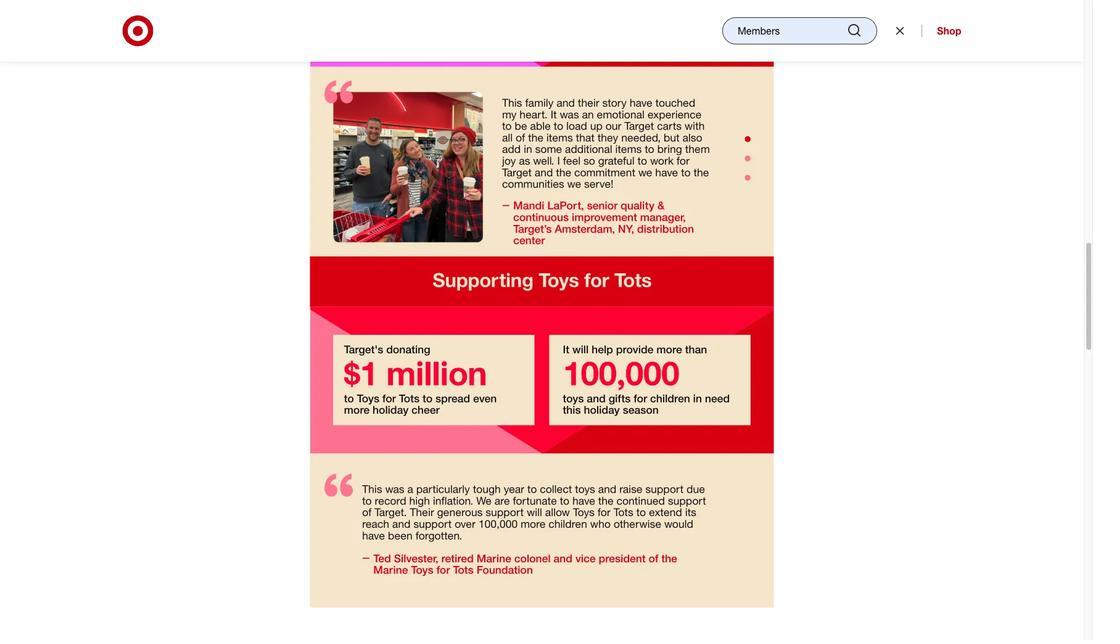 Task type: describe. For each thing, give the bounding box(es) containing it.
Search search field
[[723, 17, 877, 44]]



Task type: vqa. For each thing, say whether or not it's contained in the screenshot.
'Shop'
yes



Task type: locate. For each thing, give the bounding box(es) containing it.
None search field
[[723, 17, 892, 44]]

shop link
[[922, 25, 962, 37]]

shop
[[937, 25, 962, 37]]



